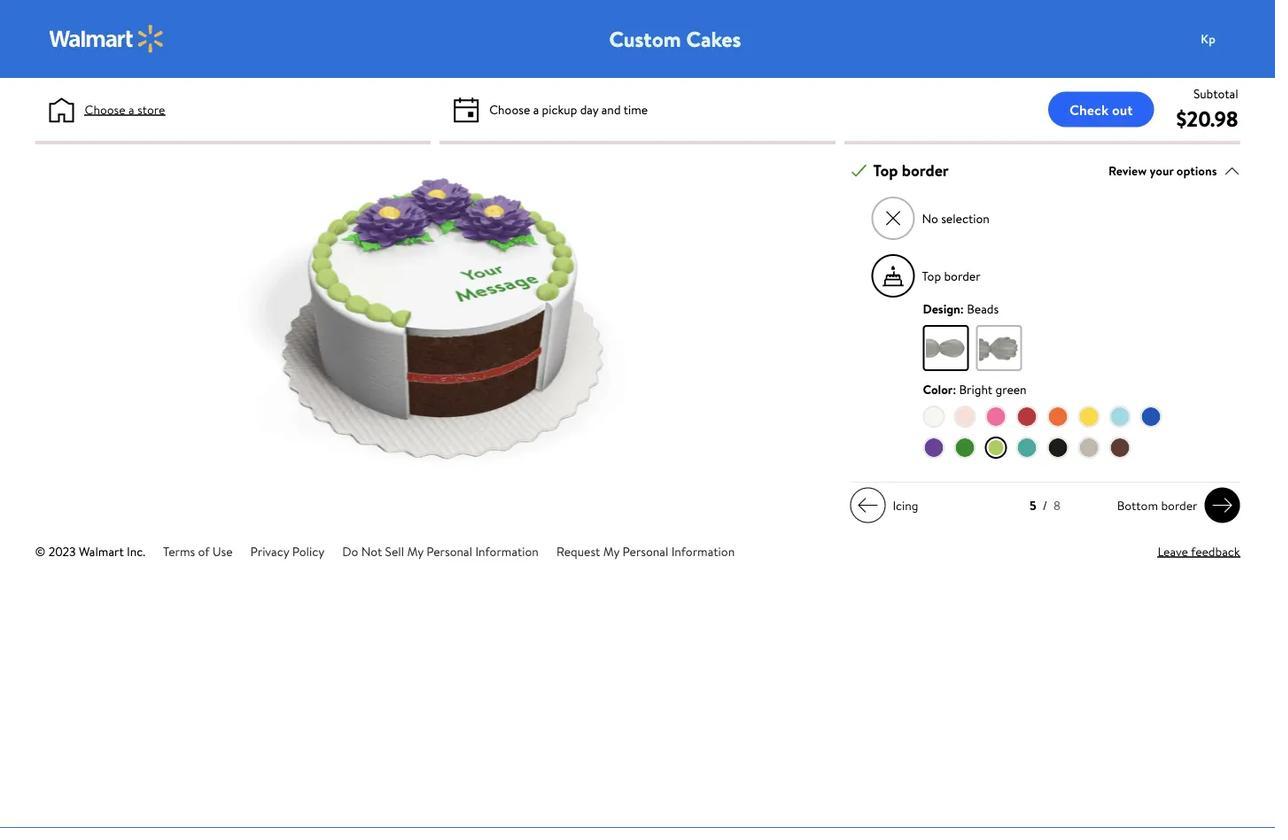Task type: describe. For each thing, give the bounding box(es) containing it.
color : bright green
[[923, 381, 1027, 398]]

terms of use link
[[163, 543, 233, 560]]

bright
[[960, 381, 993, 398]]

kp
[[1201, 30, 1216, 47]]

privacy policy link
[[251, 543, 325, 560]]

remove image
[[884, 209, 903, 228]]

©
[[35, 543, 46, 560]]

do not sell my personal information link
[[342, 543, 539, 560]]

choose a pickup day and time
[[490, 101, 648, 118]]

top for beads
[[923, 267, 942, 285]]

sell
[[385, 543, 404, 560]]

custom cakes
[[610, 24, 742, 54]]

no selection
[[923, 210, 990, 227]]

icon for continue arrow image inside bottom border link
[[1212, 495, 1234, 517]]

check
[[1070, 100, 1109, 119]]

do
[[342, 543, 358, 560]]

check out button
[[1049, 92, 1155, 127]]

terms
[[163, 543, 195, 560]]

review your options
[[1109, 162, 1218, 179]]

and
[[602, 101, 621, 118]]

out
[[1113, 100, 1134, 119]]

request my personal information
[[557, 543, 735, 560]]

design
[[923, 300, 961, 318]]

icon for continue arrow image inside icing link
[[858, 495, 879, 517]]

choose a store
[[85, 101, 165, 118]]

2 vertical spatial border
[[1162, 497, 1198, 514]]

choose for choose a pickup day and time
[[490, 101, 530, 118]]

time
[[624, 101, 648, 118]]

feedback
[[1192, 543, 1241, 560]]

walmart
[[79, 543, 124, 560]]

back to walmart.com image
[[49, 25, 164, 53]]

top border for no selection
[[874, 160, 949, 182]]

2 information from the left
[[672, 543, 735, 560]]

inc.
[[127, 543, 145, 560]]

bottom border link
[[1111, 488, 1241, 524]]

store
[[137, 101, 165, 118]]

green
[[996, 381, 1027, 398]]

selection
[[942, 210, 990, 227]]

day
[[580, 101, 599, 118]]

2 my from the left
[[604, 543, 620, 560]]

cakes
[[687, 24, 742, 54]]

icing
[[893, 497, 919, 514]]

not
[[361, 543, 382, 560]]

© 2023 walmart inc.
[[35, 543, 145, 560]]

privacy policy
[[251, 543, 325, 560]]

top border for beads
[[923, 267, 981, 285]]

pickup
[[542, 101, 577, 118]]

1 information from the left
[[476, 543, 539, 560]]

kp button
[[1191, 21, 1262, 57]]

request my personal information link
[[557, 543, 735, 560]]

border for no selection
[[902, 160, 949, 182]]

terms of use
[[163, 543, 233, 560]]

no
[[923, 210, 939, 227]]

beads
[[967, 300, 999, 318]]

policy
[[292, 543, 325, 560]]



Task type: vqa. For each thing, say whether or not it's contained in the screenshot.
Purchase history
no



Task type: locate. For each thing, give the bounding box(es) containing it.
review
[[1109, 162, 1147, 179]]

1 horizontal spatial icon for continue arrow image
[[1212, 495, 1234, 517]]

0 horizontal spatial my
[[407, 543, 424, 560]]

1 horizontal spatial personal
[[623, 543, 669, 560]]

up arrow image
[[1225, 163, 1241, 179]]

1 horizontal spatial a
[[533, 101, 539, 118]]

a left pickup at the top left of the page
[[533, 101, 539, 118]]

top
[[874, 160, 899, 182], [923, 267, 942, 285]]

0 vertical spatial top border
[[874, 160, 949, 182]]

2 icon for continue arrow image from the left
[[1212, 495, 1234, 517]]

border up no
[[902, 160, 949, 182]]

0 horizontal spatial a
[[129, 101, 134, 118]]

2 personal from the left
[[623, 543, 669, 560]]

design : beads
[[923, 300, 999, 318]]

:
[[961, 300, 964, 318], [953, 381, 957, 398]]

1 choose from the left
[[85, 101, 126, 118]]

a
[[129, 101, 134, 118], [533, 101, 539, 118]]

check out
[[1070, 100, 1134, 119]]

border for beads
[[945, 267, 981, 285]]

top border
[[874, 160, 949, 182], [923, 267, 981, 285]]

0 vertical spatial top
[[874, 160, 899, 182]]

subtotal $20.98
[[1177, 85, 1239, 133]]

personal
[[427, 543, 473, 560], [623, 543, 669, 560]]

1 a from the left
[[129, 101, 134, 118]]

icon for continue arrow image up the feedback
[[1212, 495, 1234, 517]]

0 horizontal spatial information
[[476, 543, 539, 560]]

icing link
[[851, 488, 926, 524]]

bottom
[[1118, 497, 1159, 514]]

top for no selection
[[874, 160, 899, 182]]

1 horizontal spatial :
[[961, 300, 964, 318]]

icon for continue arrow image
[[858, 495, 879, 517], [1212, 495, 1234, 517]]

top up design at the right top of page
[[923, 267, 942, 285]]

border
[[902, 160, 949, 182], [945, 267, 981, 285], [1162, 497, 1198, 514]]

1 vertical spatial top border
[[923, 267, 981, 285]]

border up the design : beads
[[945, 267, 981, 285]]

top border up remove 'icon'
[[874, 160, 949, 182]]

leave feedback button
[[1158, 543, 1241, 561]]

1 vertical spatial :
[[953, 381, 957, 398]]

$20.98
[[1177, 104, 1239, 133]]

use
[[213, 543, 233, 560]]

1 vertical spatial border
[[945, 267, 981, 285]]

2 a from the left
[[533, 101, 539, 118]]

/
[[1043, 498, 1048, 515]]

0 horizontal spatial :
[[953, 381, 957, 398]]

1 my from the left
[[407, 543, 424, 560]]

of
[[198, 543, 210, 560]]

personal right request on the left bottom
[[623, 543, 669, 560]]

1 personal from the left
[[427, 543, 473, 560]]

top border up the design : beads
[[923, 267, 981, 285]]

choose left pickup at the top left of the page
[[490, 101, 530, 118]]

: for color
[[953, 381, 957, 398]]

leave
[[1158, 543, 1189, 560]]

5
[[1030, 498, 1037, 515]]

personal right the sell
[[427, 543, 473, 560]]

privacy
[[251, 543, 289, 560]]

icon for continue arrow image left icing
[[858, 495, 879, 517]]

: left beads
[[961, 300, 964, 318]]

: left "bright" at the top right of page
[[953, 381, 957, 398]]

border right the bottom
[[1162, 497, 1198, 514]]

options
[[1177, 162, 1218, 179]]

information
[[476, 543, 539, 560], [672, 543, 735, 560]]

0 horizontal spatial icon for continue arrow image
[[858, 495, 879, 517]]

1 horizontal spatial my
[[604, 543, 620, 560]]

0 vertical spatial :
[[961, 300, 964, 318]]

your
[[1150, 162, 1174, 179]]

8
[[1054, 498, 1061, 515]]

choose for choose a store
[[85, 101, 126, 118]]

custom
[[610, 24, 681, 54]]

: for design
[[961, 300, 964, 318]]

1 horizontal spatial top
[[923, 267, 942, 285]]

0 horizontal spatial personal
[[427, 543, 473, 560]]

do not sell my personal information
[[342, 543, 539, 560]]

ok image
[[852, 163, 868, 179]]

color
[[923, 381, 953, 398]]

0 horizontal spatial top
[[874, 160, 899, 182]]

my right request on the left bottom
[[604, 543, 620, 560]]

2023
[[48, 543, 76, 560]]

0 horizontal spatial choose
[[85, 101, 126, 118]]

1 horizontal spatial information
[[672, 543, 735, 560]]

choose left store
[[85, 101, 126, 118]]

a for store
[[129, 101, 134, 118]]

bottom border
[[1118, 497, 1198, 514]]

a left store
[[129, 101, 134, 118]]

my right the sell
[[407, 543, 424, 560]]

1 vertical spatial top
[[923, 267, 942, 285]]

my
[[407, 543, 424, 560], [604, 543, 620, 560]]

review your options link
[[1109, 159, 1241, 183]]

5 / 8
[[1030, 498, 1061, 515]]

2 choose from the left
[[490, 101, 530, 118]]

1 icon for continue arrow image from the left
[[858, 495, 879, 517]]

choose
[[85, 101, 126, 118], [490, 101, 530, 118]]

top right ok icon
[[874, 160, 899, 182]]

0 vertical spatial border
[[902, 160, 949, 182]]

choose a store link
[[85, 100, 165, 119]]

request
[[557, 543, 601, 560]]

subtotal
[[1194, 85, 1239, 102]]

leave feedback
[[1158, 543, 1241, 560]]

a for pickup
[[533, 101, 539, 118]]

1 horizontal spatial choose
[[490, 101, 530, 118]]

review your options element
[[1109, 162, 1218, 180]]



